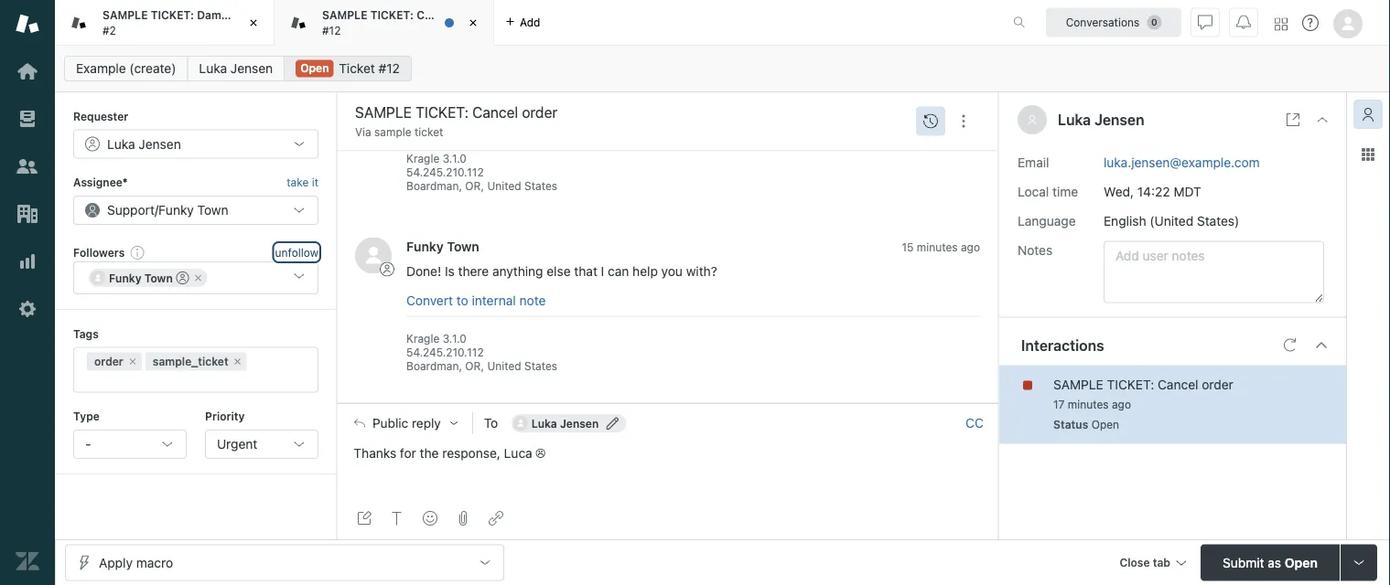Task type: vqa. For each thing, say whether or not it's contained in the screenshot.
Thank
no



Task type: locate. For each thing, give the bounding box(es) containing it.
to
[[457, 293, 468, 308]]

remove image right user is an agent "image"
[[193, 273, 204, 284]]

0 vertical spatial boardman,
[[406, 181, 462, 193]]

2 horizontal spatial ticket:
[[1107, 377, 1155, 392]]

0 vertical spatial open
[[300, 62, 329, 75]]

time
[[1053, 184, 1079, 199]]

ticket: for sample ticket: cancel order 17 minutes ago status open
[[1107, 377, 1155, 392]]

15 minutes ago
[[902, 241, 980, 254]]

0 horizontal spatial #12
[[322, 24, 341, 37]]

sample inside sample ticket: damaged product #2
[[103, 9, 148, 22]]

open right 'as'
[[1285, 556, 1318, 571]]

open inside sample ticket: cancel order 17 minutes ago status open
[[1092, 419, 1120, 432]]

order for sample ticket: cancel order 17 minutes ago status open
[[1202, 377, 1234, 392]]

remove image
[[193, 273, 204, 284], [232, 357, 243, 368]]

ago
[[961, 241, 980, 254], [1112, 399, 1131, 412]]

0 vertical spatial funky
[[158, 203, 194, 218]]

united up to
[[487, 361, 522, 374]]

open inside "secondary" element
[[300, 62, 329, 75]]

close image left 'add' popup button
[[464, 14, 482, 32]]

minutes right '15'
[[917, 241, 958, 254]]

view more details image
[[1286, 113, 1301, 127]]

funky town up the is
[[406, 239, 480, 255]]

boardman, up reply
[[406, 361, 462, 374]]

0 vertical spatial 3.1.0
[[443, 152, 467, 165]]

kragle down ticket
[[406, 152, 440, 165]]

0 horizontal spatial remove image
[[193, 273, 204, 284]]

3.1.0 down to
[[443, 333, 467, 345]]

sample inside sample ticket: cancel order 17 minutes ago status open
[[1054, 377, 1104, 392]]

0 horizontal spatial open
[[300, 62, 329, 75]]

convert to internal note button
[[406, 293, 546, 309]]

displays possible ticket submission types image
[[1352, 556, 1367, 571]]

kragle 3.1.0 54.245.210.112 boardman, or, united states down ticket
[[406, 152, 558, 193]]

2 vertical spatial open
[[1285, 556, 1318, 571]]

2 horizontal spatial funky
[[406, 239, 444, 255]]

2 horizontal spatial close image
[[1315, 113, 1330, 127]]

ticket: inside sample ticket: cancel order 17 minutes ago status open
[[1107, 377, 1155, 392]]

2 states from the top
[[525, 361, 558, 374]]

1 horizontal spatial #12
[[379, 61, 400, 76]]

funky town
[[406, 239, 480, 255], [109, 272, 173, 285]]

0 vertical spatial minutes
[[917, 241, 958, 254]]

1 tab from the left
[[55, 0, 294, 46]]

funky up done!
[[406, 239, 444, 255]]

states up else
[[525, 181, 558, 193]]

2 united from the top
[[487, 361, 522, 374]]

cancel inside sample ticket: cancel order #12
[[417, 9, 454, 22]]

1 vertical spatial cancel
[[1158, 377, 1199, 392]]

product
[[251, 9, 294, 22]]

tab up ticket #12
[[275, 0, 494, 46]]

town up there
[[447, 239, 480, 255]]

else
[[547, 265, 571, 280]]

requester
[[73, 110, 128, 123]]

- button
[[73, 430, 187, 460]]

submit
[[1223, 556, 1265, 571]]

/
[[155, 203, 158, 218]]

support
[[107, 203, 155, 218]]

via sample ticket
[[355, 126, 443, 139]]

notes
[[1018, 243, 1053, 258]]

sample for sample ticket: cancel order #12
[[322, 9, 368, 22]]

54.245.210.112 down the convert
[[406, 347, 484, 360]]

luka jensen
[[199, 61, 273, 76], [1058, 111, 1145, 129], [107, 136, 181, 151], [532, 417, 599, 430]]

ticket: up ticket #12
[[370, 9, 414, 22]]

kragle 3.1.0 54.245.210.112 boardman, or, united states down convert to internal note button
[[406, 333, 558, 374]]

notifications image
[[1237, 15, 1251, 30]]

0 vertical spatial town
[[197, 203, 228, 218]]

english (united states)
[[1104, 213, 1240, 228]]

luka jensen inside requester element
[[107, 136, 181, 151]]

1 horizontal spatial cancel
[[1158, 377, 1199, 392]]

order inside sample ticket: cancel order #12
[[457, 9, 486, 22]]

ago right the 17
[[1112, 399, 1131, 412]]

order inside sample ticket: cancel order 17 minutes ago status open
[[1202, 377, 1234, 392]]

apply macro
[[99, 556, 173, 571]]

15
[[902, 241, 914, 254]]

jensen up wed,
[[1095, 111, 1145, 129]]

remove image
[[127, 357, 138, 368]]

2 or, from the top
[[465, 361, 484, 374]]

to
[[484, 416, 498, 431]]

close
[[1120, 557, 1150, 570]]

ticket #12
[[339, 61, 400, 76]]

funky right funkytownclown1@gmail.com icon at the left
[[109, 272, 142, 285]]

2 kragle 3.1.0 54.245.210.112 boardman, or, united states from the top
[[406, 333, 558, 374]]

0 horizontal spatial minutes
[[917, 241, 958, 254]]

0 horizontal spatial close image
[[244, 14, 263, 32]]

is
[[445, 265, 455, 280]]

cancel inside sample ticket: cancel order 17 minutes ago status open
[[1158, 377, 1199, 392]]

town right /
[[197, 203, 228, 218]]

convert
[[406, 293, 453, 308]]

2 boardman, from the top
[[406, 361, 462, 374]]

luka jensen down requester
[[107, 136, 181, 151]]

#12 right ticket
[[379, 61, 400, 76]]

luka.jensen@example.com
[[1104, 155, 1260, 170]]

1 horizontal spatial sample
[[322, 9, 368, 22]]

get started image
[[16, 60, 39, 83]]

customer context image
[[1361, 107, 1376, 122]]

luka down requester
[[107, 136, 135, 151]]

language
[[1018, 213, 1076, 228]]

followers
[[73, 246, 125, 259]]

type
[[73, 411, 100, 423]]

1 vertical spatial 54.245.210.112
[[406, 347, 484, 360]]

1 horizontal spatial order
[[457, 9, 486, 22]]

button displays agent's chat status as invisible. image
[[1198, 15, 1213, 30]]

0 vertical spatial remove image
[[193, 273, 204, 284]]

conversations button
[[1046, 8, 1182, 37]]

1 vertical spatial minutes
[[1068, 399, 1109, 412]]

-
[[85, 437, 91, 452]]

tab
[[55, 0, 294, 46], [275, 0, 494, 46]]

1 3.1.0 from the top
[[443, 152, 467, 165]]

jensen down 'product' on the left
[[231, 61, 273, 76]]

unfollow button
[[275, 244, 319, 261]]

ticket: inside sample ticket: cancel order #12
[[370, 9, 414, 22]]

#12 inside "secondary" element
[[379, 61, 400, 76]]

1 horizontal spatial ago
[[1112, 399, 1131, 412]]

0 vertical spatial funky town
[[406, 239, 480, 255]]

united up anything
[[487, 181, 522, 193]]

2 3.1.0 from the top
[[443, 333, 467, 345]]

kragle
[[406, 152, 440, 165], [406, 333, 440, 345]]

0 vertical spatial or,
[[465, 181, 484, 193]]

luka jensen right user icon
[[1058, 111, 1145, 129]]

1 vertical spatial town
[[447, 239, 480, 255]]

example (create)
[[76, 61, 176, 76]]

jensen up /
[[139, 136, 181, 151]]

zendesk support image
[[16, 12, 39, 36]]

0 horizontal spatial ago
[[961, 241, 980, 254]]

ago inside conversationlabel log
[[961, 241, 980, 254]]

apply
[[99, 556, 133, 571]]

luka jensen inside "secondary" element
[[199, 61, 273, 76]]

2 horizontal spatial order
[[1202, 377, 1234, 392]]

close image
[[244, 14, 263, 32], [464, 14, 482, 32], [1315, 113, 1330, 127]]

1 54.245.210.112 from the top
[[406, 166, 484, 179]]

0 horizontal spatial cancel
[[417, 9, 454, 22]]

0 horizontal spatial order
[[94, 356, 123, 369]]

1 united from the top
[[487, 181, 522, 193]]

1 horizontal spatial open
[[1092, 419, 1120, 432]]

town inside option
[[144, 272, 173, 285]]

0 vertical spatial order
[[457, 9, 486, 22]]

sample
[[103, 9, 148, 22], [322, 9, 368, 22], [1054, 377, 1104, 392]]

1 kragle from the top
[[406, 152, 440, 165]]

states
[[525, 181, 558, 193], [525, 361, 558, 374]]

take
[[287, 176, 309, 189]]

organizations image
[[16, 202, 39, 226]]

sample
[[374, 126, 412, 139]]

united
[[487, 181, 522, 193], [487, 361, 522, 374]]

ago right '15'
[[961, 241, 980, 254]]

0 vertical spatial united
[[487, 181, 522, 193]]

tags
[[73, 328, 99, 341]]

2 horizontal spatial sample
[[1054, 377, 1104, 392]]

1 horizontal spatial ticket:
[[370, 9, 414, 22]]

1 horizontal spatial close image
[[464, 14, 482, 32]]

minutes
[[917, 241, 958, 254], [1068, 399, 1109, 412]]

2 vertical spatial town
[[144, 272, 173, 285]]

1 vertical spatial ago
[[1112, 399, 1131, 412]]

0 vertical spatial cancel
[[417, 9, 454, 22]]

0 horizontal spatial sample
[[103, 9, 148, 22]]

minutes inside conversationlabel log
[[917, 241, 958, 254]]

ticket:
[[151, 9, 194, 22], [370, 9, 414, 22], [1107, 377, 1155, 392]]

submit as open
[[1223, 556, 1318, 571]]

jensen
[[231, 61, 273, 76], [1095, 111, 1145, 129], [139, 136, 181, 151], [560, 417, 599, 430]]

events image
[[924, 114, 938, 129]]

2 horizontal spatial open
[[1285, 556, 1318, 571]]

funky town down info on adding followers image
[[109, 272, 173, 285]]

sample up 17 minutes ago text box on the right of page
[[1054, 377, 1104, 392]]

0 vertical spatial kragle 3.1.0 54.245.210.112 boardman, or, united states
[[406, 152, 558, 193]]

1 vertical spatial funky
[[406, 239, 444, 255]]

17 minutes ago text field
[[1054, 399, 1131, 412]]

0 vertical spatial #12
[[322, 24, 341, 37]]

sample up #2
[[103, 9, 148, 22]]

open down 17 minutes ago text box on the right of page
[[1092, 419, 1120, 432]]

or, up funky town link
[[465, 181, 484, 193]]

1 horizontal spatial funky
[[158, 203, 194, 218]]

public reply
[[373, 416, 441, 431]]

get help image
[[1303, 15, 1319, 31]]

1 horizontal spatial minutes
[[1068, 399, 1109, 412]]

funky inside conversationlabel log
[[406, 239, 444, 255]]

avatar image
[[355, 238, 392, 275]]

add link (cmd k) image
[[489, 512, 503, 526]]

open left ticket
[[300, 62, 329, 75]]

boardman, down ticket
[[406, 181, 462, 193]]

0 horizontal spatial ticket:
[[151, 9, 194, 22]]

1 vertical spatial #12
[[379, 61, 400, 76]]

3.1.0 down ticket
[[443, 152, 467, 165]]

example
[[76, 61, 126, 76]]

edit user image
[[606, 417, 619, 430]]

2 tab from the left
[[275, 0, 494, 46]]

1 vertical spatial open
[[1092, 419, 1120, 432]]

2 vertical spatial order
[[1202, 377, 1234, 392]]

2 horizontal spatial town
[[447, 239, 480, 255]]

tab up (create)
[[55, 0, 294, 46]]

convert to internal note
[[406, 293, 546, 308]]

54.245.210.112 down ticket
[[406, 166, 484, 179]]

1 vertical spatial states
[[525, 361, 558, 374]]

add button
[[494, 0, 552, 45]]

or, up to
[[465, 361, 484, 374]]

town left user is an agent "image"
[[144, 272, 173, 285]]

54.245.210.112
[[406, 166, 484, 179], [406, 347, 484, 360]]

states up luka.jensen@example.com 'image'
[[525, 361, 558, 374]]

anything
[[493, 265, 543, 280]]

Add user notes text field
[[1104, 241, 1325, 304]]

ticket: up 17 minutes ago text box on the right of page
[[1107, 377, 1155, 392]]

as
[[1268, 556, 1282, 571]]

1 vertical spatial united
[[487, 361, 522, 374]]

1 horizontal spatial town
[[197, 203, 228, 218]]

1 horizontal spatial funky town
[[406, 239, 480, 255]]

followers element
[[73, 262, 319, 295]]

0 horizontal spatial funky
[[109, 272, 142, 285]]

minutes up status
[[1068, 399, 1109, 412]]

1 vertical spatial remove image
[[232, 357, 243, 368]]

luka jensen down damaged
[[199, 61, 273, 76]]

damaged
[[197, 9, 248, 22]]

kragle down the convert
[[406, 333, 440, 345]]

cc
[[966, 416, 984, 431]]

order
[[457, 9, 486, 22], [94, 356, 123, 369], [1202, 377, 1234, 392]]

cancel for sample ticket: cancel order #12
[[417, 9, 454, 22]]

0 vertical spatial kragle
[[406, 152, 440, 165]]

sample up ticket
[[322, 9, 368, 22]]

reporting image
[[16, 250, 39, 274]]

funky town option
[[89, 269, 208, 288]]

ticket actions image
[[957, 114, 971, 129]]

0 vertical spatial 54.245.210.112
[[406, 166, 484, 179]]

0 vertical spatial ago
[[961, 241, 980, 254]]

2 vertical spatial funky
[[109, 272, 142, 285]]

1 vertical spatial 3.1.0
[[443, 333, 467, 345]]

1 vertical spatial kragle 3.1.0 54.245.210.112 boardman, or, united states
[[406, 333, 558, 374]]

sample inside sample ticket: cancel order #12
[[322, 9, 368, 22]]

or,
[[465, 181, 484, 193], [465, 361, 484, 374]]

funky town inside conversationlabel log
[[406, 239, 480, 255]]

ticket: inside sample ticket: damaged product #2
[[151, 9, 194, 22]]

0 horizontal spatial funky town
[[109, 272, 173, 285]]

1 vertical spatial boardman,
[[406, 361, 462, 374]]

#12 up ticket
[[322, 24, 341, 37]]

0 horizontal spatial town
[[144, 272, 173, 285]]

1 vertical spatial kragle
[[406, 333, 440, 345]]

0 vertical spatial states
[[525, 181, 558, 193]]

ticket: left damaged
[[151, 9, 194, 22]]

sample_ticket
[[153, 356, 229, 369]]

1 vertical spatial or,
[[465, 361, 484, 374]]

luka down sample ticket: damaged product #2
[[199, 61, 227, 76]]

user image
[[1029, 115, 1036, 125]]

1 horizontal spatial remove image
[[232, 357, 243, 368]]

Public reply composer text field
[[346, 443, 991, 482]]

1 boardman, from the top
[[406, 181, 462, 193]]

info on adding followers image
[[130, 245, 145, 260]]

1 vertical spatial funky town
[[109, 272, 173, 285]]

close image right the view more details image
[[1315, 113, 1330, 127]]

example (create) button
[[64, 56, 188, 81]]

states)
[[1197, 213, 1240, 228]]

order for sample ticket: cancel order #12
[[457, 9, 486, 22]]

#12
[[322, 24, 341, 37], [379, 61, 400, 76]]

secondary element
[[55, 50, 1391, 87]]

#12 inside sample ticket: cancel order #12
[[322, 24, 341, 37]]

close image up luka jensen link
[[244, 14, 263, 32]]

help
[[633, 265, 658, 280]]

funkytownclown1@gmail.com image
[[91, 271, 105, 286]]

remove image right sample_ticket
[[232, 357, 243, 368]]

funky right support
[[158, 203, 194, 218]]

add attachment image
[[456, 512, 471, 526]]

town inside assignee* "element"
[[197, 203, 228, 218]]



Task type: describe. For each thing, give the bounding box(es) containing it.
insert emojis image
[[423, 512, 438, 526]]

(united
[[1150, 213, 1194, 228]]

jensen inside requester element
[[139, 136, 181, 151]]

close tab
[[1120, 557, 1171, 570]]

admin image
[[16, 298, 39, 321]]

sample for sample ticket: damaged product #2
[[103, 9, 148, 22]]

town inside conversationlabel log
[[447, 239, 480, 255]]

ticket
[[339, 61, 375, 76]]

#2
[[103, 24, 116, 37]]

tab containing sample ticket: damaged product
[[55, 0, 294, 46]]

luca
[[504, 446, 533, 461]]

1 states from the top
[[525, 181, 558, 193]]

tab
[[1153, 557, 1171, 570]]

☹️
[[536, 446, 545, 461]]

luka jensen link
[[187, 56, 285, 81]]

sample for sample ticket: cancel order 17 minutes ago status open
[[1054, 377, 1104, 392]]

it
[[312, 176, 319, 189]]

views image
[[16, 107, 39, 131]]

interactions
[[1022, 337, 1105, 354]]

main element
[[0, 0, 55, 586]]

local
[[1018, 184, 1049, 199]]

response,
[[442, 446, 501, 461]]

done!
[[406, 265, 441, 280]]

macro
[[136, 556, 173, 571]]

luka.jensen@example.com image
[[513, 417, 528, 431]]

thanks
[[354, 446, 397, 461]]

ticket
[[415, 126, 443, 139]]

luka jensen up ☹️
[[532, 417, 599, 430]]

zendesk image
[[16, 550, 39, 574]]

public reply button
[[338, 405, 472, 443]]

urgent button
[[205, 430, 319, 460]]

user image
[[1027, 114, 1038, 125]]

requester element
[[73, 129, 319, 159]]

english
[[1104, 213, 1147, 228]]

luka right luka.jensen@example.com 'image'
[[532, 417, 557, 430]]

assignee* element
[[73, 196, 319, 225]]

user is an agent image
[[176, 272, 189, 285]]

funky inside option
[[109, 272, 142, 285]]

for
[[400, 446, 416, 461]]

luka inside "secondary" element
[[199, 61, 227, 76]]

ticket: for sample ticket: cancel order #12
[[370, 9, 414, 22]]

sample ticket: damaged product #2
[[103, 9, 294, 37]]

tabs tab list
[[55, 0, 994, 46]]

minutes inside sample ticket: cancel order 17 minutes ago status open
[[1068, 399, 1109, 412]]

format text image
[[390, 512, 405, 526]]

sample ticket: cancel order #12
[[322, 9, 486, 37]]

can
[[608, 265, 629, 280]]

tab containing sample ticket: cancel order
[[275, 0, 494, 46]]

15 minutes ago text field
[[902, 241, 980, 254]]

unfollow
[[275, 246, 319, 259]]

you
[[662, 265, 683, 280]]

cancel for sample ticket: cancel order 17 minutes ago status open
[[1158, 377, 1199, 392]]

(create)
[[129, 61, 176, 76]]

done! is there anything else that i can help you with?
[[406, 265, 718, 280]]

funky town link
[[406, 239, 480, 255]]

assignee*
[[73, 176, 128, 189]]

conversations
[[1066, 16, 1140, 29]]

that
[[574, 265, 598, 280]]

ticket: for sample ticket: damaged product #2
[[151, 9, 194, 22]]

funky town inside funky town option
[[109, 272, 173, 285]]

reply
[[412, 416, 441, 431]]

close tab button
[[1112, 545, 1194, 585]]

priority
[[205, 411, 245, 423]]

2 kragle from the top
[[406, 333, 440, 345]]

cc button
[[966, 416, 984, 432]]

customers image
[[16, 155, 39, 179]]

add
[[520, 16, 541, 29]]

support / funky town
[[107, 203, 228, 218]]

14:22
[[1138, 184, 1171, 199]]

Subject field
[[352, 102, 911, 124]]

internal
[[472, 293, 516, 308]]

1 or, from the top
[[465, 181, 484, 193]]

take it button
[[287, 173, 319, 192]]

i
[[601, 265, 604, 280]]

2 54.245.210.112 from the top
[[406, 347, 484, 360]]

funky inside assignee* "element"
[[158, 203, 194, 218]]

with?
[[686, 265, 718, 280]]

urgent
[[217, 437, 258, 452]]

jensen left "edit user" image
[[560, 417, 599, 430]]

wed,
[[1104, 184, 1134, 199]]

status
[[1054, 419, 1089, 432]]

1 vertical spatial order
[[94, 356, 123, 369]]

mdt
[[1174, 184, 1202, 199]]

conversationlabel log
[[337, 43, 999, 404]]

zendesk products image
[[1275, 18, 1288, 31]]

17
[[1054, 399, 1065, 412]]

local time
[[1018, 184, 1079, 199]]

draft mode image
[[357, 512, 372, 526]]

1 kragle 3.1.0 54.245.210.112 boardman, or, united states from the top
[[406, 152, 558, 193]]

sample ticket: cancel order 17 minutes ago status open
[[1054, 377, 1234, 432]]

the
[[420, 446, 439, 461]]

public
[[373, 416, 409, 431]]

jensen inside "secondary" element
[[231, 61, 273, 76]]

note
[[520, 293, 546, 308]]

wed, 14:22 mdt
[[1104, 184, 1202, 199]]

take it
[[287, 176, 319, 189]]

luka right user icon
[[1058, 111, 1091, 129]]

luka inside requester element
[[107, 136, 135, 151]]

via
[[355, 126, 371, 139]]

ago inside sample ticket: cancel order 17 minutes ago status open
[[1112, 399, 1131, 412]]

apps image
[[1361, 147, 1376, 162]]

hide composer image
[[660, 396, 675, 411]]

thanks for the response, luca ☹️
[[354, 446, 545, 461]]

there
[[458, 265, 489, 280]]

email
[[1018, 155, 1050, 170]]



